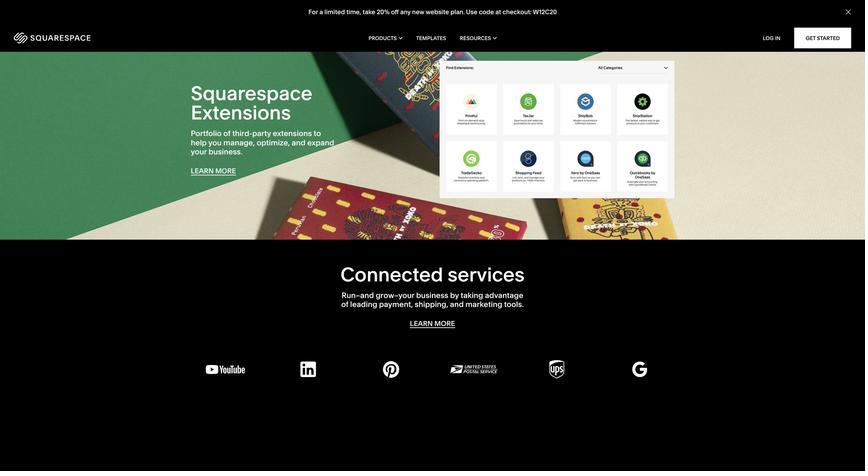 Task type: locate. For each thing, give the bounding box(es) containing it.
learn down shipping,
[[410, 320, 433, 328]]

learn more for extensions
[[191, 167, 236, 175]]

extensions
[[191, 101, 291, 124]]

new
[[412, 8, 424, 16]]

0 horizontal spatial learn more link
[[191, 167, 236, 176]]

learn more for services
[[410, 320, 455, 328]]

youtube image
[[206, 365, 245, 374]]

0 vertical spatial of
[[224, 129, 231, 138]]

1 vertical spatial learn more
[[410, 320, 455, 328]]

taking
[[461, 291, 484, 300]]

a
[[320, 8, 323, 16]]

0 horizontal spatial of
[[224, 129, 231, 138]]

portfolio of third-party extensions to help you manage, optimize, and expand your business.
[[191, 129, 334, 157]]

connected services
[[341, 263, 525, 286]]

learn more link down shipping,
[[410, 320, 455, 328]]

your
[[191, 147, 207, 157]]

1 vertical spatial of
[[341, 300, 349, 309]]

0 vertical spatial more
[[215, 167, 236, 175]]

payment,
[[379, 300, 413, 309]]

of left leading at the bottom left of the page
[[341, 300, 349, 309]]

1 horizontal spatial learn
[[410, 320, 433, 328]]

1 horizontal spatial learn more link
[[410, 320, 455, 328]]

learn
[[191, 167, 214, 175], [410, 320, 433, 328]]

1 horizontal spatial and
[[450, 300, 464, 309]]

0 vertical spatial and
[[292, 138, 306, 147]]

for a limited time, take 20% off any new website plan. use code at checkout: w12c20
[[309, 8, 557, 16]]

0 horizontal spatial learn more
[[191, 167, 236, 175]]

products button
[[369, 24, 403, 52]]

1 vertical spatial learn
[[410, 320, 433, 328]]

0 horizontal spatial and
[[292, 138, 306, 147]]

0 horizontal spatial more
[[215, 167, 236, 175]]

learn for extensions
[[191, 167, 214, 175]]

optimize,
[[257, 138, 290, 147]]

0 vertical spatial learn more link
[[191, 167, 236, 176]]

and inside run–and grow–your business by taking advantage of leading payment, shipping, and marketing tools.
[[450, 300, 464, 309]]

business.
[[209, 147, 243, 157]]

use
[[466, 8, 478, 16]]

of right "you"
[[224, 129, 231, 138]]

manage,
[[224, 138, 255, 147]]

of
[[224, 129, 231, 138], [341, 300, 349, 309]]

1 vertical spatial learn more link
[[410, 320, 455, 328]]

log             in link
[[763, 35, 781, 41]]

learn more link
[[191, 167, 236, 176], [410, 320, 455, 328]]

learn more
[[191, 167, 236, 175], [410, 320, 455, 328]]

tools.
[[504, 300, 524, 309]]

more down business.
[[215, 167, 236, 175]]

any
[[400, 8, 411, 16]]

of inside portfolio of third-party extensions to help you manage, optimize, and expand your business.
[[224, 129, 231, 138]]

1 vertical spatial and
[[450, 300, 464, 309]]

and inside portfolio of third-party extensions to help you manage, optimize, and expand your business.
[[292, 138, 306, 147]]

take
[[363, 8, 375, 16]]

learn down "your"
[[191, 167, 214, 175]]

more
[[215, 167, 236, 175], [435, 320, 455, 328]]

you
[[209, 138, 222, 147]]

and left 'to'
[[292, 138, 306, 147]]

more down shipping,
[[435, 320, 455, 328]]

1 horizontal spatial more
[[435, 320, 455, 328]]

learn for services
[[410, 320, 433, 328]]

learn more down business.
[[191, 167, 236, 175]]

more for extensions
[[215, 167, 236, 175]]

more for services
[[435, 320, 455, 328]]

and for services
[[450, 300, 464, 309]]

1 vertical spatial more
[[435, 320, 455, 328]]

learn more link down business.
[[191, 167, 236, 176]]

get started link
[[795, 28, 852, 48]]

log
[[763, 35, 774, 41]]

get
[[806, 35, 816, 41]]

marketing
[[466, 300, 503, 309]]

squarespace logo link
[[14, 32, 181, 44]]

and
[[292, 138, 306, 147], [450, 300, 464, 309]]

1 horizontal spatial of
[[341, 300, 349, 309]]

and right shipping,
[[450, 300, 464, 309]]

leading
[[350, 300, 378, 309]]

run–and grow–your business by taking advantage of leading payment, shipping, and marketing tools.
[[341, 291, 524, 309]]

learn more down shipping,
[[410, 320, 455, 328]]

pinterest image
[[383, 362, 400, 378]]

0 horizontal spatial learn
[[191, 167, 214, 175]]

squarespace logo image
[[14, 32, 91, 44]]

1 horizontal spatial learn more
[[410, 320, 455, 328]]

portfolio
[[191, 129, 222, 138]]

0 vertical spatial learn more
[[191, 167, 236, 175]]

0 vertical spatial learn
[[191, 167, 214, 175]]

party
[[252, 129, 271, 138]]

squarespace
[[191, 82, 313, 105]]

third-
[[232, 129, 252, 138]]

started
[[818, 35, 840, 41]]

20%
[[377, 8, 390, 16]]



Task type: vqa. For each thing, say whether or not it's contained in the screenshot.
customers.
no



Task type: describe. For each thing, give the bounding box(es) containing it.
by
[[450, 291, 459, 300]]

learn more link for services
[[410, 320, 455, 328]]

google image
[[633, 362, 648, 377]]

w12c20
[[533, 8, 557, 16]]

ups image
[[550, 361, 565, 379]]

extensions
[[273, 129, 312, 138]]

products
[[369, 35, 397, 41]]

connected
[[341, 263, 443, 286]]

off
[[391, 8, 399, 16]]

code
[[479, 8, 494, 16]]

learn more link for extensions
[[191, 167, 236, 176]]

ui display third-party extensions image
[[440, 61, 675, 198]]

of inside run–and grow–your business by taking advantage of leading payment, shipping, and marketing tools.
[[341, 300, 349, 309]]

limited
[[325, 8, 345, 16]]

checkout:
[[503, 8, 532, 16]]

business
[[416, 291, 449, 300]]

templates link
[[416, 24, 446, 52]]

advantage
[[485, 291, 524, 300]]

time,
[[346, 8, 361, 16]]

linkedin image
[[301, 362, 316, 377]]

shipping,
[[415, 300, 449, 309]]

templates
[[416, 35, 446, 41]]

get started
[[806, 35, 840, 41]]

resources
[[460, 35, 491, 41]]

chocolate bars image
[[0, 19, 866, 240]]

log             in
[[763, 35, 781, 41]]

expand
[[307, 138, 334, 147]]

and for extensions
[[292, 138, 306, 147]]

at
[[496, 8, 501, 16]]

usps image
[[451, 366, 498, 374]]

in
[[776, 35, 781, 41]]

squarespace extensions
[[191, 82, 313, 124]]

help
[[191, 138, 207, 147]]

resources button
[[460, 24, 497, 52]]

to
[[314, 129, 321, 138]]

services
[[448, 263, 525, 286]]

for
[[309, 8, 318, 16]]

plan.
[[451, 8, 465, 16]]

grow–your
[[376, 291, 415, 300]]

website
[[426, 8, 449, 16]]

run–and
[[342, 291, 374, 300]]



